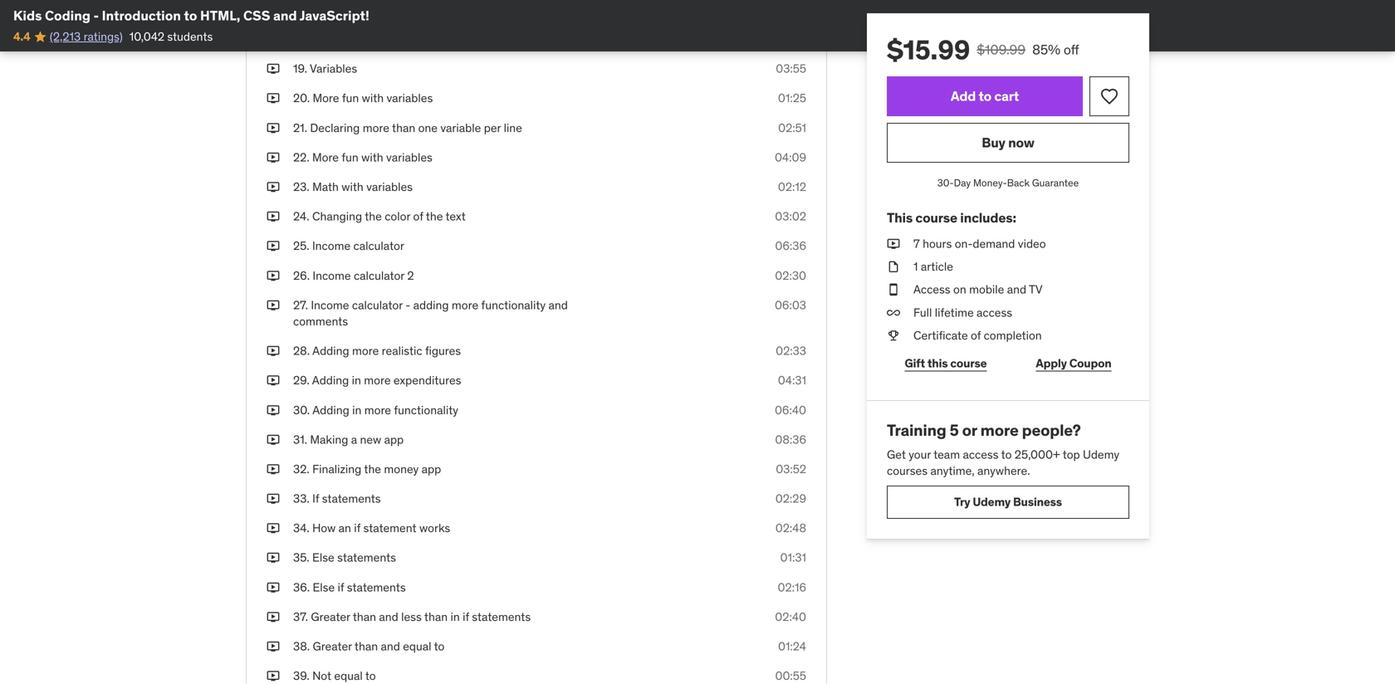 Task type: describe. For each thing, give the bounding box(es) containing it.
01:31
[[780, 550, 806, 565]]

cart
[[994, 88, 1019, 105]]

36. else if statements
[[293, 580, 406, 595]]

xsmall image for 24. changing the color of the text
[[267, 209, 280, 225]]

variables for 20. more fun with variables
[[387, 91, 433, 106]]

xsmall image for 19. variables
[[267, 61, 280, 77]]

1 vertical spatial of
[[971, 328, 981, 343]]

06:03
[[775, 298, 806, 313]]

1 vertical spatial course
[[950, 356, 987, 371]]

0 vertical spatial calculator
[[353, 239, 404, 253]]

else for 36.
[[313, 580, 335, 595]]

02:40
[[775, 610, 806, 624]]

33. if statements
[[293, 491, 381, 506]]

math
[[312, 179, 339, 194]]

this
[[928, 356, 948, 371]]

34.
[[293, 521, 310, 536]]

02:51
[[778, 120, 806, 135]]

than right less
[[424, 610, 448, 624]]

html,
[[200, 7, 240, 24]]

33.
[[293, 491, 310, 506]]

02:12
[[778, 179, 806, 194]]

full
[[914, 305, 932, 320]]

hours
[[923, 236, 952, 251]]

xsmall image for 36. else if statements
[[267, 580, 280, 596]]

22.
[[293, 150, 309, 165]]

30-day money-back guarantee
[[937, 176, 1079, 189]]

certificate of completion
[[914, 328, 1042, 343]]

full lifetime access
[[914, 305, 1012, 320]]

css
[[243, 7, 270, 24]]

30. adding in more functionality
[[293, 403, 458, 418]]

0 vertical spatial course
[[916, 209, 957, 226]]

completion
[[984, 328, 1042, 343]]

xsmall image for 21. declaring more than one variable per line
[[267, 120, 280, 136]]

7
[[914, 236, 920, 251]]

than up 39. not equal to
[[355, 639, 378, 654]]

fun for 20.
[[342, 91, 359, 106]]

coupon
[[1069, 356, 1112, 371]]

xsmall image left certificate
[[887, 328, 900, 344]]

27. income calculator - adding more functionality and comments
[[293, 298, 568, 329]]

02:30
[[775, 268, 806, 283]]

fun for 22.
[[342, 150, 359, 165]]

ratings)
[[84, 29, 123, 44]]

calculator for 2
[[354, 268, 404, 283]]

01:24
[[778, 639, 806, 654]]

variables
[[310, 61, 357, 76]]

19.
[[293, 61, 307, 76]]

if
[[312, 491, 319, 506]]

income for 27.
[[311, 298, 349, 313]]

this
[[887, 209, 913, 226]]

training 5 or more people? get your team access to 25,000+ top udemy courses anytime, anywhere.
[[887, 420, 1120, 478]]

add to cart button
[[887, 76, 1083, 116]]

35. else statements
[[293, 550, 396, 565]]

32. finalizing the money app
[[293, 462, 441, 477]]

comments
[[293, 314, 348, 329]]

on
[[953, 282, 966, 297]]

lifetime
[[935, 305, 974, 320]]

less
[[401, 610, 422, 624]]

income for 26.
[[313, 268, 351, 283]]

02:16
[[778, 580, 806, 595]]

on-
[[955, 236, 973, 251]]

xsmall image for 35. else statements
[[267, 550, 280, 566]]

gift this course
[[905, 356, 987, 371]]

xsmall image for 29. adding in more expenditures
[[267, 373, 280, 389]]

2 vertical spatial variables
[[366, 179, 413, 194]]

39.
[[293, 669, 310, 684]]

apply
[[1036, 356, 1067, 371]]

income for 25.
[[312, 239, 351, 253]]

your
[[909, 447, 931, 462]]

06:40
[[775, 403, 806, 418]]

and for 37. greater than and less than in if statements
[[379, 610, 398, 624]]

money-
[[973, 176, 1007, 189]]

more down 28. adding more realistic figures
[[364, 373, 391, 388]]

xsmall image for 25. income calculator
[[267, 238, 280, 254]]

85%
[[1032, 41, 1061, 58]]

xsmall image left 17.
[[267, 2, 280, 18]]

demand
[[973, 236, 1015, 251]]

7 hours on-demand video
[[914, 236, 1046, 251]]

$109.99
[[977, 41, 1026, 58]]

not
[[312, 669, 331, 684]]

expenditures
[[394, 373, 461, 388]]

2 vertical spatial in
[[451, 610, 460, 624]]

25.
[[293, 239, 309, 253]]

38.
[[293, 639, 310, 654]]

to down 38. greater than and equal to
[[365, 669, 376, 684]]

the for header
[[361, 2, 378, 17]]

courses
[[887, 463, 928, 478]]

and for access on mobile and tv
[[1007, 282, 1027, 297]]

a
[[351, 432, 357, 447]]

xsmall image for 37. greater than and less than in if statements
[[267, 609, 280, 625]]

wishlist image
[[1100, 86, 1119, 106]]

adding for 28.
[[312, 343, 349, 358]]

buy now
[[982, 134, 1035, 151]]

access inside the training 5 or more people? get your team access to 25,000+ top udemy courses anytime, anywhere.
[[963, 447, 999, 462]]

app for 32. finalizing the money app
[[422, 462, 441, 477]]

25,000+
[[1015, 447, 1060, 462]]

making
[[310, 432, 348, 447]]

and inside 27. income calculator - adding more functionality and comments
[[549, 298, 568, 313]]

0 horizontal spatial -
[[93, 7, 99, 24]]

realistic
[[382, 343, 422, 358]]

figures
[[425, 343, 461, 358]]

06:36
[[775, 239, 806, 253]]

one
[[418, 120, 438, 135]]

the right color
[[426, 209, 443, 224]]

0 vertical spatial if
[[354, 521, 361, 536]]

20.
[[293, 91, 310, 106]]

the for color
[[365, 209, 382, 224]]

xsmall image for 23. math with variables
[[267, 179, 280, 195]]

2
[[407, 268, 414, 283]]

mobile
[[969, 282, 1004, 297]]

xsmall image left the 1
[[887, 259, 900, 275]]

29. adding in more expenditures
[[293, 373, 461, 388]]

in for functionality
[[352, 403, 362, 418]]

add to cart
[[951, 88, 1019, 105]]

apply coupon
[[1036, 356, 1112, 371]]

1 horizontal spatial equal
[[403, 639, 431, 654]]

and for 38. greater than and equal to
[[381, 639, 400, 654]]

02:48
[[775, 521, 806, 536]]

03:55
[[776, 61, 806, 76]]

functionality inside 27. income calculator - adding more functionality and comments
[[481, 298, 546, 313]]



Task type: locate. For each thing, give the bounding box(es) containing it.
0 vertical spatial access
[[977, 305, 1012, 320]]

try udemy business link
[[887, 486, 1129, 519]]

more inside the training 5 or more people? get your team access to 25,000+ top udemy courses anytime, anywhere.
[[981, 420, 1019, 440]]

1 more from the top
[[313, 91, 339, 106]]

2 vertical spatial adding
[[312, 403, 349, 418]]

xsmall image left 34.
[[267, 520, 280, 537]]

now
[[1008, 134, 1035, 151]]

xsmall image left 31.
[[267, 432, 280, 448]]

income inside 27. income calculator - adding more functionality and comments
[[311, 298, 349, 313]]

adding for 29.
[[312, 373, 349, 388]]

17. changing the header text
[[293, 2, 440, 17]]

more up 29. adding in more expenditures
[[352, 343, 379, 358]]

0 vertical spatial functionality
[[481, 298, 546, 313]]

0 vertical spatial greater
[[311, 610, 350, 624]]

to up "students"
[[184, 7, 197, 24]]

xsmall image left 38.
[[267, 639, 280, 655]]

variables
[[387, 91, 433, 106], [386, 150, 433, 165], [366, 179, 413, 194]]

2 vertical spatial income
[[311, 298, 349, 313]]

else
[[312, 550, 334, 565], [313, 580, 335, 595]]

functionality right adding
[[481, 298, 546, 313]]

1 vertical spatial else
[[313, 580, 335, 595]]

adding right 29.
[[312, 373, 349, 388]]

calculator inside 27. income calculator - adding more functionality and comments
[[352, 298, 403, 313]]

xsmall image for 26. income calculator 2
[[267, 268, 280, 284]]

xsmall image for 39. not equal to
[[267, 668, 280, 684]]

if down 35. else statements
[[338, 580, 344, 595]]

10,042
[[129, 29, 164, 44]]

03:02
[[775, 209, 806, 224]]

xsmall image left 25. at the top of page
[[267, 238, 280, 254]]

xsmall image left 33.
[[267, 491, 280, 507]]

statements
[[322, 491, 381, 506], [337, 550, 396, 565], [347, 580, 406, 595], [472, 610, 531, 624]]

video
[[1018, 236, 1046, 251]]

more for 22.
[[312, 150, 339, 165]]

34. how an if statement works
[[293, 521, 450, 536]]

calculator for -
[[352, 298, 403, 313]]

the left color
[[365, 209, 382, 224]]

if right less
[[463, 610, 469, 624]]

0 vertical spatial udemy
[[1083, 447, 1120, 462]]

0 vertical spatial income
[[312, 239, 351, 253]]

with up 23. math with variables
[[361, 150, 383, 165]]

coding
[[45, 7, 90, 24]]

1 horizontal spatial of
[[971, 328, 981, 343]]

23.
[[293, 179, 310, 194]]

1 vertical spatial calculator
[[354, 268, 404, 283]]

more right 20.
[[313, 91, 339, 106]]

xsmall image left 37.
[[267, 609, 280, 625]]

greater up 39. not equal to
[[313, 639, 352, 654]]

income
[[312, 239, 351, 253], [313, 268, 351, 283], [311, 298, 349, 313]]

1 horizontal spatial -
[[405, 298, 410, 313]]

gift this course link
[[887, 347, 1005, 380]]

1 vertical spatial variables
[[386, 150, 433, 165]]

if right the an
[[354, 521, 361, 536]]

27.
[[293, 298, 308, 313]]

1 vertical spatial more
[[312, 150, 339, 165]]

1 vertical spatial in
[[352, 403, 362, 418]]

get
[[887, 447, 906, 462]]

statement
[[363, 521, 417, 536]]

else right 35.
[[312, 550, 334, 565]]

adding for 30.
[[312, 403, 349, 418]]

functionality down expenditures
[[394, 403, 458, 418]]

guarantee
[[1032, 176, 1079, 189]]

back
[[1007, 176, 1030, 189]]

in for expenditures
[[352, 373, 361, 388]]

training
[[887, 420, 946, 440]]

to up anywhere.
[[1001, 447, 1012, 462]]

2 else from the top
[[313, 580, 335, 595]]

text right color
[[446, 209, 466, 224]]

xsmall image for 28. adding more realistic figures
[[267, 343, 280, 359]]

calculator down 26. income calculator 2
[[352, 298, 403, 313]]

greater for 38.
[[313, 639, 352, 654]]

income up comments
[[311, 298, 349, 313]]

1 vertical spatial functionality
[[394, 403, 458, 418]]

1 vertical spatial fun
[[342, 150, 359, 165]]

variables up 21. declaring more than one variable per line
[[387, 91, 433, 106]]

greater right 37.
[[311, 610, 350, 624]]

xsmall image left 29.
[[267, 373, 280, 389]]

xsmall image left 26.
[[267, 268, 280, 284]]

xsmall image for 31. making a new app
[[267, 432, 280, 448]]

more down 20. more fun with variables
[[363, 120, 389, 135]]

0 vertical spatial variables
[[387, 91, 433, 106]]

to inside button
[[979, 88, 992, 105]]

xsmall image left "7"
[[887, 236, 900, 252]]

- left adding
[[405, 298, 410, 313]]

to left cart
[[979, 88, 992, 105]]

39. not equal to
[[293, 669, 376, 684]]

0 vertical spatial equal
[[403, 639, 431, 654]]

(2,213 ratings)
[[50, 29, 123, 44]]

0 vertical spatial app
[[384, 432, 404, 447]]

more
[[313, 91, 339, 106], [312, 150, 339, 165]]

36.
[[293, 580, 310, 595]]

xsmall image left full
[[887, 305, 900, 321]]

0 vertical spatial -
[[93, 7, 99, 24]]

29.
[[293, 373, 309, 388]]

more right or
[[981, 420, 1019, 440]]

income right 26.
[[313, 268, 351, 283]]

xsmall image for 38. greater than and equal to
[[267, 639, 280, 655]]

people?
[[1022, 420, 1081, 440]]

xsmall image left 19.
[[267, 61, 280, 77]]

1 horizontal spatial functionality
[[481, 298, 546, 313]]

the left money
[[364, 462, 381, 477]]

course down certificate of completion in the right of the page
[[950, 356, 987, 371]]

than up 38. greater than and equal to
[[353, 610, 376, 624]]

25. income calculator
[[293, 239, 404, 253]]

04:31
[[778, 373, 806, 388]]

xsmall image left 28.
[[267, 343, 280, 359]]

1 vertical spatial access
[[963, 447, 999, 462]]

with right math
[[342, 179, 364, 194]]

10,042 students
[[129, 29, 213, 44]]

xsmall image for 30. adding in more functionality
[[267, 402, 280, 418]]

xsmall image for 34. how an if statement works
[[267, 520, 280, 537]]

text right header
[[420, 2, 440, 17]]

1 vertical spatial udemy
[[973, 495, 1011, 510]]

with for 20. more fun with variables
[[362, 91, 384, 106]]

app right money
[[422, 462, 441, 477]]

xsmall image left 22.
[[267, 149, 280, 166]]

xsmall image
[[267, 2, 280, 18], [267, 90, 280, 107], [267, 120, 280, 136], [267, 149, 280, 166], [267, 238, 280, 254], [887, 259, 900, 275], [887, 328, 900, 344], [267, 373, 280, 389], [267, 402, 280, 418], [267, 432, 280, 448], [267, 461, 280, 478], [267, 491, 280, 507], [267, 668, 280, 684]]

xsmall image left 27.
[[267, 297, 280, 313]]

2 horizontal spatial if
[[463, 610, 469, 624]]

1 else from the top
[[312, 550, 334, 565]]

xsmall image for 22. more fun with variables
[[267, 149, 280, 166]]

changing right 17.
[[309, 2, 359, 17]]

how
[[312, 521, 336, 536]]

02:29
[[776, 491, 806, 506]]

business
[[1013, 495, 1062, 510]]

xsmall image for 33. if statements
[[267, 491, 280, 507]]

03:52
[[776, 462, 806, 477]]

1 horizontal spatial if
[[354, 521, 361, 536]]

20. more fun with variables
[[293, 91, 433, 106]]

xsmall image for 20. more fun with variables
[[267, 90, 280, 107]]

2 vertical spatial calculator
[[352, 298, 403, 313]]

21.
[[293, 120, 307, 135]]

anytime,
[[931, 463, 975, 478]]

0 vertical spatial more
[[313, 91, 339, 106]]

0 horizontal spatial equal
[[334, 669, 363, 684]]

xsmall image left 23.
[[267, 179, 280, 195]]

0 vertical spatial text
[[420, 2, 440, 17]]

xsmall image left 21.
[[267, 120, 280, 136]]

more right adding
[[452, 298, 479, 313]]

5
[[950, 420, 959, 440]]

course up 'hours'
[[916, 209, 957, 226]]

0 horizontal spatial functionality
[[394, 403, 458, 418]]

-
[[93, 7, 99, 24], [405, 298, 410, 313]]

app for 31. making a new app
[[384, 432, 404, 447]]

changing up 25. income calculator on the top left
[[312, 209, 362, 224]]

xsmall image for 32. finalizing the money app
[[267, 461, 280, 478]]

of down full lifetime access
[[971, 328, 981, 343]]

declaring
[[310, 120, 360, 135]]

else right 36.
[[313, 580, 335, 595]]

1 vertical spatial greater
[[313, 639, 352, 654]]

0 vertical spatial else
[[312, 550, 334, 565]]

to inside the training 5 or more people? get your team access to 25,000+ top udemy courses anytime, anywhere.
[[1001, 447, 1012, 462]]

0 vertical spatial in
[[352, 373, 361, 388]]

more right 22.
[[312, 150, 339, 165]]

1 vertical spatial with
[[361, 150, 383, 165]]

an
[[339, 521, 351, 536]]

if
[[354, 521, 361, 536], [338, 580, 344, 595], [463, 610, 469, 624]]

fun up 23. math with variables
[[342, 150, 359, 165]]

article
[[921, 259, 953, 274]]

greater for 37.
[[311, 610, 350, 624]]

xsmall image left 30.
[[267, 402, 280, 418]]

1 horizontal spatial text
[[446, 209, 466, 224]]

00:55
[[775, 669, 806, 684]]

variables up color
[[366, 179, 413, 194]]

equal
[[403, 639, 431, 654], [334, 669, 363, 684]]

1 vertical spatial text
[[446, 209, 466, 224]]

certificate
[[914, 328, 968, 343]]

xsmall image for 27. income calculator - adding more functionality and comments
[[267, 297, 280, 313]]

udemy right top
[[1083, 447, 1120, 462]]

0 horizontal spatial app
[[384, 432, 404, 447]]

income right 25. at the top of page
[[312, 239, 351, 253]]

0 vertical spatial fun
[[342, 91, 359, 106]]

the left header
[[361, 2, 378, 17]]

0 horizontal spatial text
[[420, 2, 440, 17]]

xsmall image left access
[[887, 282, 900, 298]]

day
[[954, 176, 971, 189]]

try udemy business
[[954, 495, 1062, 510]]

28. adding more realistic figures
[[293, 343, 461, 358]]

0 vertical spatial with
[[362, 91, 384, 106]]

1 horizontal spatial app
[[422, 462, 441, 477]]

than left one
[[392, 120, 415, 135]]

more down 29. adding in more expenditures
[[364, 403, 391, 418]]

37.
[[293, 610, 308, 624]]

1 horizontal spatial udemy
[[1083, 447, 1120, 462]]

and
[[273, 7, 297, 24], [1007, 282, 1027, 297], [549, 298, 568, 313], [379, 610, 398, 624], [381, 639, 400, 654]]

1 vertical spatial app
[[422, 462, 441, 477]]

04:09
[[775, 150, 806, 165]]

in right less
[[451, 610, 460, 624]]

0 vertical spatial changing
[[309, 2, 359, 17]]

off
[[1064, 41, 1079, 58]]

to
[[184, 7, 197, 24], [979, 88, 992, 105], [1001, 447, 1012, 462], [434, 639, 445, 654], [365, 669, 376, 684]]

26. income calculator 2
[[293, 268, 414, 283]]

access down or
[[963, 447, 999, 462]]

1 vertical spatial if
[[338, 580, 344, 595]]

app right new
[[384, 432, 404, 447]]

else for 35.
[[312, 550, 334, 565]]

variable
[[440, 120, 481, 135]]

0 horizontal spatial udemy
[[973, 495, 1011, 510]]

more inside 27. income calculator - adding more functionality and comments
[[452, 298, 479, 313]]

calculator left 2
[[354, 268, 404, 283]]

variables down 21. declaring more than one variable per line
[[386, 150, 433, 165]]

per
[[484, 120, 501, 135]]

1 vertical spatial -
[[405, 298, 410, 313]]

- up ratings)
[[93, 7, 99, 24]]

fun up declaring
[[342, 91, 359, 106]]

4.4
[[13, 29, 30, 44]]

to down 37. greater than and less than in if statements
[[434, 639, 445, 654]]

xsmall image left 36.
[[267, 580, 280, 596]]

2 more from the top
[[312, 150, 339, 165]]

xsmall image left 32.
[[267, 461, 280, 478]]

buy
[[982, 134, 1006, 151]]

0 vertical spatial of
[[413, 209, 423, 224]]

xsmall image
[[267, 61, 280, 77], [267, 179, 280, 195], [267, 209, 280, 225], [887, 236, 900, 252], [267, 268, 280, 284], [887, 282, 900, 298], [267, 297, 280, 313], [887, 305, 900, 321], [267, 343, 280, 359], [267, 520, 280, 537], [267, 550, 280, 566], [267, 580, 280, 596], [267, 609, 280, 625], [267, 639, 280, 655]]

equal down 37. greater than and less than in if statements
[[403, 639, 431, 654]]

text
[[420, 2, 440, 17], [446, 209, 466, 224]]

adding
[[413, 298, 449, 313]]

the for money
[[364, 462, 381, 477]]

kids coding - introduction to html, css and javascript!
[[13, 7, 369, 24]]

udemy inside the training 5 or more people? get your team access to 25,000+ top udemy courses anytime, anywhere.
[[1083, 447, 1120, 462]]

changing for 24.
[[312, 209, 362, 224]]

or
[[962, 420, 977, 440]]

try
[[954, 495, 970, 510]]

28.
[[293, 343, 310, 358]]

1 vertical spatial adding
[[312, 373, 349, 388]]

gift
[[905, 356, 925, 371]]

0 horizontal spatial if
[[338, 580, 344, 595]]

adding right 28.
[[312, 343, 349, 358]]

1 fun from the top
[[342, 91, 359, 106]]

adding right 30.
[[312, 403, 349, 418]]

calculator down 24. changing the color of the text
[[353, 239, 404, 253]]

with up 21. declaring more than one variable per line
[[362, 91, 384, 106]]

1 vertical spatial changing
[[312, 209, 362, 224]]

1 vertical spatial income
[[313, 268, 351, 283]]

buy now button
[[887, 123, 1129, 163]]

of right color
[[413, 209, 423, 224]]

equal right not
[[334, 669, 363, 684]]

in up the "a"
[[352, 403, 362, 418]]

access
[[914, 282, 951, 297]]

changing for 17.
[[309, 2, 359, 17]]

1 vertical spatial equal
[[334, 669, 363, 684]]

udemy right try
[[973, 495, 1011, 510]]

0 vertical spatial adding
[[312, 343, 349, 358]]

2 vertical spatial with
[[342, 179, 364, 194]]

- inside 27. income calculator - adding more functionality and comments
[[405, 298, 410, 313]]

2 fun from the top
[[342, 150, 359, 165]]

(2,213
[[50, 29, 81, 44]]

works
[[419, 521, 450, 536]]

with
[[362, 91, 384, 106], [361, 150, 383, 165], [342, 179, 364, 194]]

apply coupon button
[[1018, 347, 1129, 380]]

2 vertical spatial if
[[463, 610, 469, 624]]

xsmall image left 39.
[[267, 668, 280, 684]]

1 article
[[914, 259, 953, 274]]

in up 30. adding in more functionality
[[352, 373, 361, 388]]

access down mobile
[[977, 305, 1012, 320]]

variables for 22. more fun with variables
[[386, 150, 433, 165]]

0 horizontal spatial of
[[413, 209, 423, 224]]

xsmall image left 24.
[[267, 209, 280, 225]]

with for 22. more fun with variables
[[361, 150, 383, 165]]

xsmall image left 35.
[[267, 550, 280, 566]]

xsmall image left 20.
[[267, 90, 280, 107]]

changing
[[309, 2, 359, 17], [312, 209, 362, 224]]

more for 20.
[[313, 91, 339, 106]]



Task type: vqa. For each thing, say whether or not it's contained in the screenshot.
39.
yes



